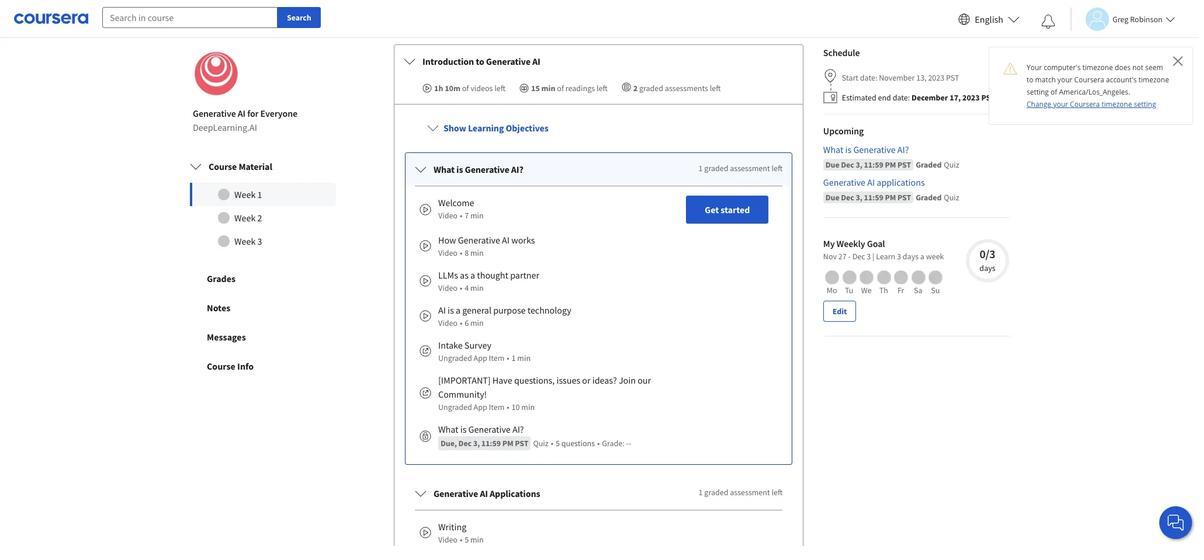 Task type: describe. For each thing, give the bounding box(es) containing it.
general
[[463, 304, 492, 316]]

america/los_angeles.
[[1060, 87, 1131, 97]]

intake
[[438, 339, 463, 351]]

purpose
[[494, 304, 526, 316]]

0/3 days
[[980, 247, 996, 273]]

what is generative ai? element
[[406, 153, 792, 186]]

sa
[[915, 285, 923, 296]]

learn
[[877, 251, 896, 262]]

pm for what is generative ai? due dec 3, 11:59 pm pst graded quiz
[[886, 159, 897, 170]]

to inside dropdown button
[[476, 55, 485, 67]]

ai? for what is generative ai? due dec 3, 11:59 pm pst graded quiz
[[898, 144, 910, 155]]

pm for what is generative ai? due, dec 3, 11:59 pm pst quiz • 5 questions • grade: --
[[503, 438, 514, 449]]

video inside writing video • 5 min
[[438, 535, 458, 545]]

5 inside what is generative ai? due, dec 3, 11:59 pm pst quiz • 5 questions • grade: --
[[556, 438, 560, 449]]

1 vertical spatial timezone
[[1139, 75, 1170, 85]]

november
[[880, 72, 915, 83]]

info
[[237, 361, 254, 372]]

• inside welcome video • 7 min
[[460, 210, 463, 221]]

week
[[927, 251, 945, 262]]

1h 10m of videos left
[[434, 83, 506, 94]]

get started button
[[686, 196, 769, 224]]

course info link
[[179, 352, 347, 381]]

0 vertical spatial graded
[[640, 83, 664, 94]]

how generative ai works video • 8 min
[[438, 234, 535, 258]]

messages
[[207, 331, 246, 343]]

dec inside what is generative ai? due dec 3, 11:59 pm pst graded quiz
[[842, 159, 855, 170]]

goal
[[868, 238, 886, 249]]

issues
[[557, 375, 581, 386]]

what is generative ai? due dec 3, 11:59 pm pst graded quiz
[[824, 144, 960, 170]]

what for what is generative ai? due dec 3, 11:59 pm pst graded quiz
[[824, 144, 844, 155]]

pm inside the generative ai applications due dec 3, 11:59 pm pst graded quiz
[[886, 192, 897, 203]]

grades
[[207, 273, 236, 285]]

graded for what is generative ai?
[[705, 163, 729, 173]]

week 1 link
[[190, 183, 336, 206]]

grades link
[[179, 264, 347, 293]]

questions,
[[514, 375, 555, 386]]

video inside llms as a thought partner video • 4 min
[[438, 283, 458, 293]]

1 vertical spatial coursera
[[1070, 99, 1100, 109]]

week for week 3
[[234, 235, 256, 247]]

• left questions
[[551, 438, 554, 449]]

what for what is generative ai? due, dec 3, 11:59 pm pst quiz • 5 questions • grade: --
[[438, 424, 459, 435]]

introduction
[[423, 55, 474, 67]]

[important] have questions, issues or ideas? join our community! ungraded app item • 10 min
[[438, 375, 651, 413]]

graded inside what is generative ai? due dec 3, 11:59 pm pst graded quiz
[[917, 159, 942, 170]]

intake survey ungraded app item • 1 min
[[438, 339, 531, 363]]

[important]
[[438, 375, 491, 386]]

2 horizontal spatial 3
[[898, 251, 902, 262]]

• inside how generative ai works video • 8 min
[[460, 248, 463, 258]]

week 3
[[234, 235, 262, 247]]

greg
[[1113, 14, 1129, 24]]

weekly
[[837, 238, 866, 249]]

english button
[[954, 0, 1025, 38]]

estimated end date: december 17, 2023 pst
[[843, 92, 996, 103]]

th
[[880, 285, 889, 296]]

estimated
[[843, 92, 877, 103]]

ai is a general purpose technology video • 6 min
[[438, 304, 572, 328]]

8
[[465, 248, 469, 258]]

fr
[[898, 285, 905, 296]]

dec inside "my weekly goal nov 27 - dec 3 | learn 3 days a week"
[[853, 251, 866, 262]]

Search in course text field
[[102, 7, 278, 28]]

7
[[465, 210, 469, 221]]

quiz inside what is generative ai? due dec 3, 11:59 pm pst graded quiz
[[945, 159, 960, 170]]

item inside [important] have questions, issues or ideas? join our community! ungraded app item • 10 min
[[489, 402, 505, 413]]

computer's
[[1044, 63, 1081, 72]]

video inside ai is a general purpose technology video • 6 min
[[438, 318, 458, 328]]

introduction to generative ai
[[423, 55, 541, 67]]

0/3
[[980, 247, 996, 261]]

1 vertical spatial setting
[[1134, 99, 1157, 109]]

min inside how generative ai works video • 8 min
[[471, 248, 484, 258]]

writing video • 5 min
[[438, 521, 484, 545]]

pst up 17,
[[947, 72, 960, 83]]

seem
[[1146, 63, 1164, 72]]

1 horizontal spatial 2023
[[963, 92, 980, 103]]

11:59 inside the generative ai applications due dec 3, 11:59 pm pst graded quiz
[[865, 192, 884, 203]]

your computer's timezone does not seem to match your coursera account's timezone setting of america/los_angeles. change your coursera timezone setting
[[1027, 63, 1170, 109]]

notes
[[207, 302, 231, 314]]

• inside ai is a general purpose technology video • 6 min
[[460, 318, 463, 328]]

learning
[[468, 122, 504, 134]]

videos
[[471, 83, 493, 94]]

upcoming
[[824, 125, 865, 137]]

due inside the generative ai applications due dec 3, 11:59 pm pst graded quiz
[[826, 192, 840, 203]]

what is generative ai? due, dec 3, 11:59 pm pst quiz • 5 questions • grade: --
[[438, 424, 632, 449]]

we
[[862, 285, 872, 296]]

is for what is generative ai? due, dec 3, 11:59 pm pst quiz • 5 questions • grade: --
[[461, 424, 467, 435]]

min right 15
[[542, 83, 556, 94]]

3, for what is generative ai? due dec 3, 11:59 pm pst graded quiz
[[856, 159, 863, 170]]

course for course material
[[209, 161, 237, 172]]

week for week 1
[[234, 189, 256, 200]]

search button
[[278, 7, 321, 28]]

my weekly goal nov 27 - dec 3 | learn 3 days a week
[[824, 238, 945, 262]]

not
[[1133, 63, 1144, 72]]

0 vertical spatial coursera
[[1075, 75, 1105, 85]]

4
[[465, 283, 469, 293]]

app inside the intake survey ungraded app item • 1 min
[[474, 353, 487, 363]]

chat with us image
[[1167, 514, 1186, 533]]

a for purpose
[[456, 304, 461, 316]]

to inside your computer's timezone does not seem to match your coursera account's timezone setting of america/los_angeles. change your coursera timezone setting
[[1027, 75, 1034, 85]]

a inside "my weekly goal nov 27 - dec 3 | learn 3 days a week"
[[921, 251, 925, 262]]

applications
[[490, 488, 540, 500]]

help center image
[[1169, 516, 1183, 530]]

video inside welcome video • 7 min
[[438, 210, 458, 221]]

generative ai applications due dec 3, 11:59 pm pst graded quiz
[[824, 176, 960, 203]]

|
[[873, 251, 875, 262]]

schedule
[[824, 47, 861, 58]]

course info
[[207, 361, 254, 372]]

6
[[465, 318, 469, 328]]

1 graded assessment left for what is generative ai?
[[699, 163, 783, 173]]

• inside llms as a thought partner video • 4 min
[[460, 283, 463, 293]]

generative inside generative ai for everyone deeplearning.ai
[[193, 107, 236, 119]]

due,
[[441, 438, 457, 449]]

tu
[[846, 285, 854, 296]]

ai? for what is generative ai? due, dec 3, 11:59 pm pst quiz • 5 questions • grade: --
[[513, 424, 524, 435]]

1 inside the intake survey ungraded app item • 1 min
[[512, 353, 516, 363]]

pst right 17,
[[982, 92, 996, 103]]

messages link
[[179, 323, 347, 352]]

our
[[638, 375, 651, 386]]

3, inside the generative ai applications due dec 3, 11:59 pm pst graded quiz
[[856, 192, 863, 203]]

edit button
[[824, 301, 857, 322]]

ai inside ai is a general purpose technology video • 6 min
[[438, 304, 446, 316]]

ungraded inside [important] have questions, issues or ideas? join our community! ungraded app item • 10 min
[[438, 402, 472, 413]]

generative inside what is generative ai? element
[[465, 163, 510, 175]]

welcome video • 7 min
[[438, 197, 484, 221]]

match
[[1036, 75, 1056, 85]]

quiz for applications
[[945, 192, 960, 203]]

questions
[[562, 438, 595, 449]]

video inside how generative ai works video • 8 min
[[438, 248, 458, 258]]

1 vertical spatial 2
[[258, 212, 262, 224]]

1 inside what is generative ai? element
[[699, 163, 703, 173]]

10m
[[445, 83, 461, 94]]

week 3 link
[[190, 230, 336, 253]]

min inside welcome video • 7 min
[[471, 210, 484, 221]]

llms
[[438, 269, 458, 281]]

course for course info
[[207, 361, 236, 372]]

is for ai is a general purpose technology video • 6 min
[[448, 304, 454, 316]]

app inside [important] have questions, issues or ideas? join our community! ungraded app item • 10 min
[[474, 402, 487, 413]]

llms as a thought partner video • 4 min
[[438, 269, 540, 293]]

1 vertical spatial your
[[1054, 99, 1069, 109]]

of inside your computer's timezone does not seem to match your coursera account's timezone setting of america/los_angeles. change your coursera timezone setting
[[1051, 87, 1058, 97]]

generative ai for everyone deeplearning.ai
[[193, 107, 298, 133]]

started
[[721, 204, 750, 216]]

community!
[[438, 389, 487, 400]]

week for week 2
[[234, 212, 256, 224]]

nov
[[824, 251, 837, 262]]

assessment for what is generative ai?
[[730, 163, 770, 173]]



Task type: vqa. For each thing, say whether or not it's contained in the screenshot.


Task type: locate. For each thing, give the bounding box(es) containing it.
of right 10m
[[462, 83, 469, 94]]

video left '6' at the bottom of page
[[438, 318, 458, 328]]

min right '6' at the bottom of page
[[471, 318, 484, 328]]

what up welcome
[[434, 163, 455, 175]]

left
[[495, 83, 506, 94], [597, 83, 608, 94], [710, 83, 721, 94], [772, 163, 783, 173], [772, 487, 783, 498]]

4 video from the top
[[438, 318, 458, 328]]

quiz down what is generative ai? link
[[945, 159, 960, 170]]

of for readings
[[557, 83, 564, 94]]

video down welcome
[[438, 210, 458, 221]]

0 vertical spatial app
[[474, 353, 487, 363]]

as
[[460, 269, 469, 281]]

1 vertical spatial a
[[471, 269, 475, 281]]

1 vertical spatial 2023
[[963, 92, 980, 103]]

assessment for generative ai applications
[[730, 487, 770, 498]]

1 assessment from the top
[[730, 163, 770, 173]]

coursera down the 'america/los_angeles.'
[[1070, 99, 1100, 109]]

1h
[[434, 83, 443, 94]]

ideas?
[[593, 375, 617, 386]]

assessments
[[665, 83, 709, 94]]

• inside [important] have questions, issues or ideas? join our community! ungraded app item • 10 min
[[507, 402, 510, 413]]

1 vertical spatial app
[[474, 402, 487, 413]]

0 horizontal spatial 2
[[258, 212, 262, 224]]

2 vertical spatial ai?
[[513, 424, 524, 435]]

1 horizontal spatial a
[[471, 269, 475, 281]]

1 graded assessment left for generative ai applications
[[699, 487, 783, 498]]

2 down the 'week 1' "link"
[[258, 212, 262, 224]]

0 vertical spatial ai?
[[898, 144, 910, 155]]

quiz down generative ai applications 'link'
[[945, 192, 960, 203]]

generative ai applications link
[[824, 175, 1011, 189]]

does
[[1115, 63, 1131, 72]]

✕
[[1173, 51, 1184, 70]]

to
[[476, 55, 485, 67], [1027, 75, 1034, 85]]

for
[[247, 107, 259, 119]]

5 down writing
[[465, 535, 469, 545]]

days down 0/3
[[980, 263, 996, 273]]

december
[[912, 92, 949, 103]]

3 video from the top
[[438, 283, 458, 293]]

• left the grade:
[[597, 438, 600, 449]]

•
[[460, 210, 463, 221], [460, 248, 463, 258], [460, 283, 463, 293], [460, 318, 463, 328], [507, 353, 510, 363], [507, 402, 510, 413], [551, 438, 554, 449], [597, 438, 600, 449], [460, 535, 463, 545]]

2 horizontal spatial a
[[921, 251, 925, 262]]

generative inside introduction to generative ai dropdown button
[[486, 55, 531, 67]]

2 vertical spatial 3,
[[473, 438, 480, 449]]

video
[[438, 210, 458, 221], [438, 248, 458, 258], [438, 283, 458, 293], [438, 318, 458, 328], [438, 535, 458, 545]]

1 horizontal spatial 2
[[634, 83, 638, 94]]

0 horizontal spatial of
[[462, 83, 469, 94]]

pm inside what is generative ai? due, dec 3, 11:59 pm pst quiz • 5 questions • grade: --
[[503, 438, 514, 449]]

course left info
[[207, 361, 236, 372]]

3, inside what is generative ai? due, dec 3, 11:59 pm pst quiz • 5 questions • grade: --
[[473, 438, 480, 449]]

0 vertical spatial 2
[[634, 83, 638, 94]]

a inside ai is a general purpose technology video • 6 min
[[456, 304, 461, 316]]

2 vertical spatial what
[[438, 424, 459, 435]]

10
[[512, 402, 520, 413]]

what for what is generative ai?
[[434, 163, 455, 175]]

quiz left questions
[[533, 438, 549, 449]]

5
[[556, 438, 560, 449], [465, 535, 469, 545]]

mo
[[827, 285, 838, 296]]

3, right due,
[[473, 438, 480, 449]]

deeplearning.ai image
[[193, 50, 240, 97]]

robinson
[[1131, 14, 1163, 24]]

1 vertical spatial what
[[434, 163, 455, 175]]

end
[[879, 92, 892, 103]]

• left 7
[[460, 210, 463, 221]]

5 inside writing video • 5 min
[[465, 535, 469, 545]]

2 graded assessments left
[[634, 83, 721, 94]]

0 vertical spatial setting
[[1027, 87, 1049, 97]]

3, inside what is generative ai? due dec 3, 11:59 pm pst graded quiz
[[856, 159, 863, 170]]

• left 8
[[460, 248, 463, 258]]

1 vertical spatial ungraded
[[438, 402, 472, 413]]

1 due from the top
[[826, 159, 840, 170]]

min inside llms as a thought partner video • 4 min
[[471, 283, 484, 293]]

locked image
[[420, 431, 431, 442]]

is down upcoming
[[846, 144, 852, 155]]

pm inside what is generative ai? due dec 3, 11:59 pm pst graded quiz
[[886, 159, 897, 170]]

2 horizontal spatial of
[[1051, 87, 1058, 97]]

1 vertical spatial week
[[234, 212, 256, 224]]

1 vertical spatial course
[[207, 361, 236, 372]]

week
[[234, 189, 256, 200], [234, 212, 256, 224], [234, 235, 256, 247]]

coursera up the 'america/los_angeles.'
[[1075, 75, 1105, 85]]

what inside what is generative ai? due dec 3, 11:59 pm pst graded quiz
[[824, 144, 844, 155]]

dec inside the generative ai applications due dec 3, 11:59 pm pst graded quiz
[[842, 192, 855, 203]]

3, down upcoming
[[856, 159, 863, 170]]

search
[[287, 12, 311, 23]]

1 horizontal spatial date:
[[893, 92, 911, 103]]

0 vertical spatial date:
[[861, 72, 878, 83]]

readings
[[566, 83, 595, 94]]

1 horizontal spatial days
[[980, 263, 996, 273]]

0 vertical spatial days
[[903, 251, 919, 262]]

due up my
[[826, 192, 840, 203]]

pst down 10 in the left of the page
[[515, 438, 529, 449]]

everyone
[[260, 107, 298, 119]]

ungraded down community!
[[438, 402, 472, 413]]

1 vertical spatial graded
[[705, 163, 729, 173]]

ungraded
[[438, 353, 472, 363], [438, 402, 472, 413]]

days
[[903, 251, 919, 262], [980, 263, 996, 273]]

technology
[[528, 304, 572, 316]]

2 due from the top
[[826, 192, 840, 203]]

deeplearning.ai
[[193, 121, 257, 133]]

1 vertical spatial date:
[[893, 92, 911, 103]]

what
[[824, 144, 844, 155], [434, 163, 455, 175], [438, 424, 459, 435]]

graded for generative ai applications
[[705, 487, 729, 498]]

course left material
[[209, 161, 237, 172]]

0 horizontal spatial to
[[476, 55, 485, 67]]

2 vertical spatial pm
[[503, 438, 514, 449]]

3
[[258, 235, 262, 247], [868, 251, 872, 262], [898, 251, 902, 262]]

partner
[[510, 269, 540, 281]]

0 vertical spatial 5
[[556, 438, 560, 449]]

pst up applications
[[898, 159, 912, 170]]

11:59 inside what is generative ai? due, dec 3, 11:59 pm pst quiz • 5 questions • grade: --
[[482, 438, 501, 449]]

min up questions,
[[518, 353, 531, 363]]

0 vertical spatial your
[[1058, 75, 1073, 85]]

1 horizontal spatial to
[[1027, 75, 1034, 85]]

1 vertical spatial item
[[489, 402, 505, 413]]

2 vertical spatial quiz
[[533, 438, 549, 449]]

greg robinson button
[[1071, 7, 1176, 31]]

assessment
[[730, 163, 770, 173], [730, 487, 770, 498]]

graded inside what is generative ai? element
[[705, 163, 729, 173]]

join
[[619, 375, 636, 386]]

show learning objectives button
[[418, 114, 558, 142]]

show notifications image
[[1042, 15, 1056, 29]]

generative inside what is generative ai? due dec 3, 11:59 pm pst graded quiz
[[854, 144, 896, 155]]

1 vertical spatial due
[[826, 192, 840, 203]]

dec right due,
[[459, 438, 472, 449]]

graded
[[917, 159, 942, 170], [917, 192, 942, 203]]

item left 10 in the left of the page
[[489, 402, 505, 413]]

1 graded from the top
[[917, 159, 942, 170]]

what is generative ai? link
[[824, 142, 1011, 156]]

ai? inside what is generative ai? due dec 3, 11:59 pm pst graded quiz
[[898, 144, 910, 155]]

0 vertical spatial week
[[234, 189, 256, 200]]

0 vertical spatial assessment
[[730, 163, 770, 173]]

pst inside what is generative ai? due dec 3, 11:59 pm pst graded quiz
[[898, 159, 912, 170]]

pst inside what is generative ai? due, dec 3, 11:59 pm pst quiz • 5 questions • grade: --
[[515, 438, 529, 449]]

greg robinson
[[1113, 14, 1163, 24]]

2 video from the top
[[438, 248, 458, 258]]

course material
[[209, 161, 272, 172]]

grade:
[[602, 438, 625, 449]]

0 vertical spatial timezone
[[1083, 63, 1114, 72]]

0 horizontal spatial days
[[903, 251, 919, 262]]

-
[[849, 251, 851, 262], [626, 438, 629, 449], [629, 438, 632, 449]]

what down upcoming
[[824, 144, 844, 155]]

0 vertical spatial what
[[824, 144, 844, 155]]

- inside "my weekly goal nov 27 - dec 3 | learn 3 days a week"
[[849, 251, 851, 262]]

0 horizontal spatial 3
[[258, 235, 262, 247]]

ai? down objectives
[[511, 163, 524, 175]]

1 vertical spatial 5
[[465, 535, 469, 545]]

week up 'week 2'
[[234, 189, 256, 200]]

3 down week 2 link at top
[[258, 235, 262, 247]]

2023
[[929, 72, 945, 83], [963, 92, 980, 103]]

english
[[975, 13, 1004, 25]]

a for partner
[[471, 269, 475, 281]]

✕ button
[[1173, 51, 1184, 70]]

your right change
[[1054, 99, 1069, 109]]

0 horizontal spatial setting
[[1027, 87, 1049, 97]]

min right 8
[[471, 248, 484, 258]]

is inside ai is a general purpose technology video • 6 min
[[448, 304, 454, 316]]

2 item from the top
[[489, 402, 505, 413]]

3 right learn
[[898, 251, 902, 262]]

1 horizontal spatial of
[[557, 83, 564, 94]]

timezone down seem
[[1139, 75, 1170, 85]]

is
[[846, 144, 852, 155], [457, 163, 463, 175], [448, 304, 454, 316], [461, 424, 467, 435]]

min
[[542, 83, 556, 94], [471, 210, 484, 221], [471, 248, 484, 258], [471, 283, 484, 293], [471, 318, 484, 328], [518, 353, 531, 363], [522, 402, 535, 413], [471, 535, 484, 545]]

introduction to generative ai button
[[395, 45, 803, 78]]

ai inside generative ai for everyone deeplearning.ai
[[238, 107, 246, 119]]

2 vertical spatial week
[[234, 235, 256, 247]]

0 vertical spatial item
[[489, 353, 505, 363]]

show
[[444, 122, 466, 134]]

min inside the intake survey ungraded app item • 1 min
[[518, 353, 531, 363]]

pm down applications
[[886, 192, 897, 203]]

left inside what is generative ai? element
[[772, 163, 783, 173]]

1 item from the top
[[489, 353, 505, 363]]

1 vertical spatial pm
[[886, 192, 897, 203]]

survey
[[465, 339, 492, 351]]

3, up the weekly
[[856, 192, 863, 203]]

graded down what is generative ai? link
[[917, 159, 942, 170]]

3 left '|'
[[868, 251, 872, 262]]

writing
[[438, 521, 467, 533]]

week down week 1
[[234, 212, 256, 224]]

graded inside the generative ai applications due dec 3, 11:59 pm pst graded quiz
[[917, 192, 942, 203]]

1 vertical spatial graded
[[917, 192, 942, 203]]

• up "have"
[[507, 353, 510, 363]]

1 vertical spatial 3,
[[856, 192, 863, 203]]

0 vertical spatial to
[[476, 55, 485, 67]]

dec down upcoming
[[842, 159, 855, 170]]

ai
[[533, 55, 541, 67], [238, 107, 246, 119], [868, 176, 876, 188], [502, 234, 510, 246], [438, 304, 446, 316], [480, 488, 488, 500]]

0 horizontal spatial 5
[[465, 535, 469, 545]]

11:59 up the generative ai applications due dec 3, 11:59 pm pst graded quiz
[[865, 159, 884, 170]]

min inside ai is a general purpose technology video • 6 min
[[471, 318, 484, 328]]

2 assessment from the top
[[730, 487, 770, 498]]

2023 right 17,
[[963, 92, 980, 103]]

ai? down 10 in the left of the page
[[513, 424, 524, 435]]

1 horizontal spatial 5
[[556, 438, 560, 449]]

2 vertical spatial timezone
[[1102, 99, 1133, 109]]

video down writing
[[438, 535, 458, 545]]

graded down generative ai applications 'link'
[[917, 192, 942, 203]]

a inside llms as a thought partner video • 4 min
[[471, 269, 475, 281]]

pst
[[947, 72, 960, 83], [982, 92, 996, 103], [898, 159, 912, 170], [898, 192, 912, 203], [515, 438, 529, 449]]

or
[[582, 375, 591, 386]]

15 min of readings left
[[531, 83, 608, 94]]

2 vertical spatial graded
[[705, 487, 729, 498]]

generative inside the generative ai applications due dec 3, 11:59 pm pst graded quiz
[[824, 176, 866, 188]]

days left week
[[903, 251, 919, 262]]

timezone down account's
[[1102, 99, 1133, 109]]

13,
[[917, 72, 927, 83]]

1 app from the top
[[474, 353, 487, 363]]

3 week from the top
[[234, 235, 256, 247]]

0 vertical spatial ungraded
[[438, 353, 472, 363]]

1 inside "link"
[[258, 189, 262, 200]]

setting up change
[[1027, 87, 1049, 97]]

11:59 inside what is generative ai? due dec 3, 11:59 pm pst graded quiz
[[865, 159, 884, 170]]

timezone
[[1083, 63, 1114, 72], [1139, 75, 1170, 85], [1102, 99, 1133, 109]]

• down writing
[[460, 535, 463, 545]]

0 vertical spatial 2023
[[929, 72, 945, 83]]

min inside [important] have questions, issues or ideas? join our community! ungraded app item • 10 min
[[522, 402, 535, 413]]

week 2
[[234, 212, 262, 224]]

1 1 graded assessment left from the top
[[699, 163, 783, 173]]

0 vertical spatial a
[[921, 251, 925, 262]]

course inside dropdown button
[[209, 161, 237, 172]]

• inside writing video • 5 min
[[460, 535, 463, 545]]

date: right end at the top right
[[893, 92, 911, 103]]

1 ungraded from the top
[[438, 353, 472, 363]]

is inside what is generative ai? due, dec 3, 11:59 pm pst quiz • 5 questions • grade: --
[[461, 424, 467, 435]]

pst inside the generative ai applications due dec 3, 11:59 pm pst graded quiz
[[898, 192, 912, 203]]

pm
[[886, 159, 897, 170], [886, 192, 897, 203], [503, 438, 514, 449]]

min right 4 at left
[[471, 283, 484, 293]]

a left "general"
[[456, 304, 461, 316]]

0 vertical spatial quiz
[[945, 159, 960, 170]]

item down survey
[[489, 353, 505, 363]]

date:
[[861, 72, 878, 83], [893, 92, 911, 103]]

due down upcoming
[[826, 159, 840, 170]]

week down 'week 2'
[[234, 235, 256, 247]]

2 vertical spatial 11:59
[[482, 438, 501, 449]]

ungraded inside the intake survey ungraded app item • 1 min
[[438, 353, 472, 363]]

change your coursera timezone setting link
[[1027, 99, 1157, 109]]

dec left '|'
[[853, 251, 866, 262]]

1
[[699, 163, 703, 173], [258, 189, 262, 200], [512, 353, 516, 363], [699, 487, 703, 498]]

dec up the weekly
[[842, 192, 855, 203]]

week inside the 'week 1' "link"
[[234, 189, 256, 200]]

quiz for generative
[[533, 438, 549, 449]]

ai? for what is generative ai?
[[511, 163, 524, 175]]

0 vertical spatial graded
[[917, 159, 942, 170]]

warning image
[[1004, 61, 1018, 75]]

what up due,
[[438, 424, 459, 435]]

0 horizontal spatial date:
[[861, 72, 878, 83]]

0 vertical spatial pm
[[886, 159, 897, 170]]

what is generative ai?
[[434, 163, 524, 175]]

is for what is generative ai? due dec 3, 11:59 pm pst graded quiz
[[846, 144, 852, 155]]

app down survey
[[474, 353, 487, 363]]

is down community!
[[461, 424, 467, 435]]

1 vertical spatial days
[[980, 263, 996, 273]]

coursera image
[[14, 10, 88, 28]]

pst down applications
[[898, 192, 912, 203]]

generative inside how generative ai works video • 8 min
[[458, 234, 500, 246]]

to up videos
[[476, 55, 485, 67]]

timezone up the 'america/los_angeles.'
[[1083, 63, 1114, 72]]

ungraded down intake
[[438, 353, 472, 363]]

ai inside the generative ai applications due dec 3, 11:59 pm pst graded quiz
[[868, 176, 876, 188]]

1 week from the top
[[234, 189, 256, 200]]

11:59 for what is generative ai? due dec 3, 11:59 pm pst graded quiz
[[865, 159, 884, 170]]

ai inside how generative ai works video • 8 min
[[502, 234, 510, 246]]

video down how
[[438, 248, 458, 258]]

0 horizontal spatial 2023
[[929, 72, 945, 83]]

1 vertical spatial quiz
[[945, 192, 960, 203]]

2 ungraded from the top
[[438, 402, 472, 413]]

due inside what is generative ai? due dec 3, 11:59 pm pst graded quiz
[[826, 159, 840, 170]]

days inside "my weekly goal nov 27 - dec 3 | learn 3 days a week"
[[903, 251, 919, 262]]

of down match
[[1051, 87, 1058, 97]]

item inside the intake survey ungraded app item • 1 min
[[489, 353, 505, 363]]

min inside writing video • 5 min
[[471, 535, 484, 545]]

11:59 for what is generative ai? due, dec 3, 11:59 pm pst quiz • 5 questions • grade: --
[[482, 438, 501, 449]]

1 vertical spatial ai?
[[511, 163, 524, 175]]

generative inside what is generative ai? due, dec 3, 11:59 pm pst quiz • 5 questions • grade: --
[[469, 424, 511, 435]]

• inside the intake survey ungraded app item • 1 min
[[507, 353, 510, 363]]

pm up applications
[[886, 159, 897, 170]]

ai inside dropdown button
[[533, 55, 541, 67]]

0 horizontal spatial a
[[456, 304, 461, 316]]

• left '6' at the bottom of page
[[460, 318, 463, 328]]

2 1 graded assessment left from the top
[[699, 487, 783, 498]]

of
[[462, 83, 469, 94], [557, 83, 564, 94], [1051, 87, 1058, 97]]

timezone mismatch warning modal dialog
[[989, 47, 1194, 125]]

is up welcome
[[457, 163, 463, 175]]

how
[[438, 234, 456, 246]]

17,
[[950, 92, 962, 103]]

2 week from the top
[[234, 212, 256, 224]]

1 vertical spatial to
[[1027, 75, 1034, 85]]

min down generative ai applications
[[471, 535, 484, 545]]

notes link
[[179, 293, 347, 323]]

app down community!
[[474, 402, 487, 413]]

• left 10 in the left of the page
[[507, 402, 510, 413]]

2 app from the top
[[474, 402, 487, 413]]

2 graded from the top
[[917, 192, 942, 203]]

dec inside what is generative ai? due, dec 3, 11:59 pm pst quiz • 5 questions • grade: --
[[459, 438, 472, 449]]

ai? up applications
[[898, 144, 910, 155]]

5 video from the top
[[438, 535, 458, 545]]

1 graded assessment left inside what is generative ai? element
[[699, 163, 783, 173]]

of for videos
[[462, 83, 469, 94]]

5 left questions
[[556, 438, 560, 449]]

edit
[[833, 306, 848, 317]]

week inside week 2 link
[[234, 212, 256, 224]]

1 vertical spatial 1 graded assessment left
[[699, 487, 783, 498]]

quiz inside the generative ai applications due dec 3, 11:59 pm pst graded quiz
[[945, 192, 960, 203]]

what inside what is generative ai? due, dec 3, 11:59 pm pst quiz • 5 questions • grade: --
[[438, 424, 459, 435]]

quiz inside what is generative ai? due, dec 3, 11:59 pm pst quiz • 5 questions • grade: --
[[533, 438, 549, 449]]

ai? inside what is generative ai? due, dec 3, 11:59 pm pst quiz • 5 questions • grade: --
[[513, 424, 524, 435]]

11:59 right due,
[[482, 438, 501, 449]]

of left readings
[[557, 83, 564, 94]]

a right the 'as'
[[471, 269, 475, 281]]

2 vertical spatial a
[[456, 304, 461, 316]]

3, for what is generative ai? due, dec 3, 11:59 pm pst quiz • 5 questions • grade: --
[[473, 438, 480, 449]]

0 vertical spatial 3,
[[856, 159, 863, 170]]

0 vertical spatial course
[[209, 161, 237, 172]]

to down 'your'
[[1027, 75, 1034, 85]]

2023 right 13,
[[929, 72, 945, 83]]

min right 10 in the left of the page
[[522, 402, 535, 413]]

11:59 down applications
[[865, 192, 884, 203]]

your down computer's
[[1058, 75, 1073, 85]]

week inside week 3 link
[[234, 235, 256, 247]]

0 vertical spatial 11:59
[[865, 159, 884, 170]]

date: right start
[[861, 72, 878, 83]]

1 graded assessment left
[[699, 163, 783, 173], [699, 487, 783, 498]]

min right 7
[[471, 210, 484, 221]]

get started
[[705, 204, 750, 216]]

0 vertical spatial due
[[826, 159, 840, 170]]

video down llms on the left
[[438, 283, 458, 293]]

is for what is generative ai?
[[457, 163, 463, 175]]

is left "general"
[[448, 304, 454, 316]]

0 vertical spatial 1 graded assessment left
[[699, 163, 783, 173]]

2 down introduction to generative ai dropdown button
[[634, 83, 638, 94]]

pm down 10 in the left of the page
[[503, 438, 514, 449]]

1 horizontal spatial 3
[[868, 251, 872, 262]]

setting down account's
[[1134, 99, 1157, 109]]

• left 4 at left
[[460, 283, 463, 293]]

1 video from the top
[[438, 210, 458, 221]]

1 horizontal spatial setting
[[1134, 99, 1157, 109]]

a left week
[[921, 251, 925, 262]]

welcome
[[438, 197, 474, 209]]

1 vertical spatial assessment
[[730, 487, 770, 498]]

assessment inside what is generative ai? element
[[730, 163, 770, 173]]

1 vertical spatial 11:59
[[865, 192, 884, 203]]

is inside what is generative ai? due dec 3, 11:59 pm pst graded quiz
[[846, 144, 852, 155]]

app
[[474, 353, 487, 363], [474, 402, 487, 413]]



